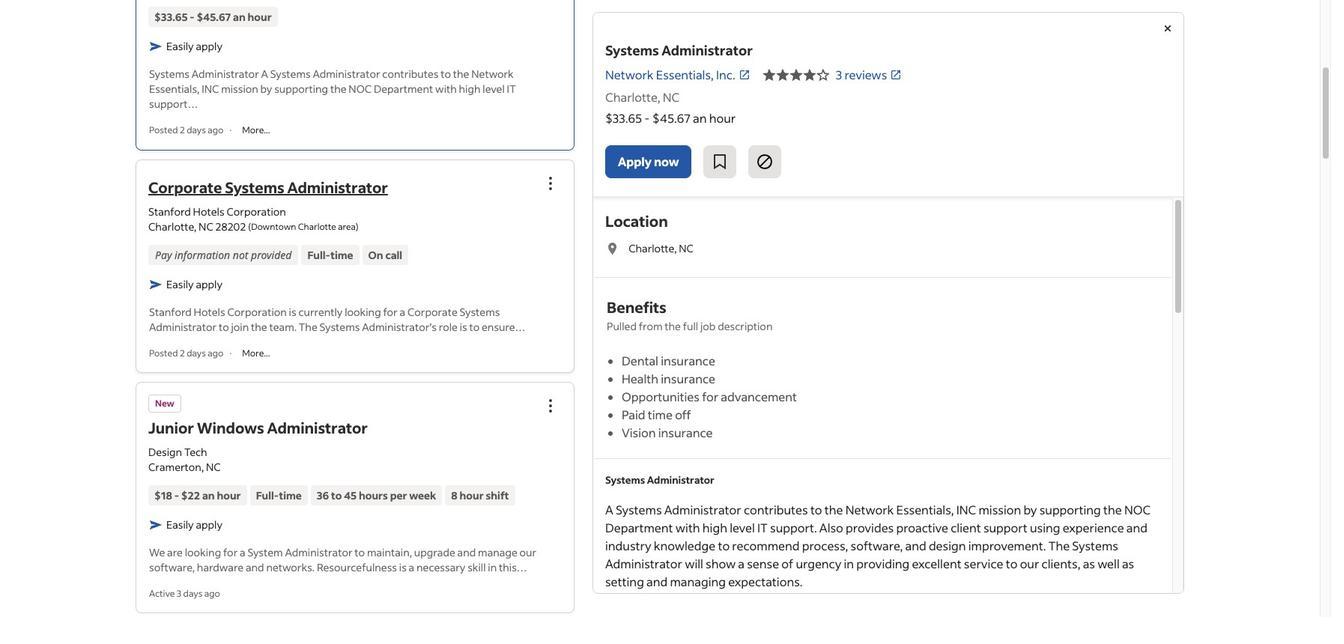 Task type: describe. For each thing, give the bounding box(es) containing it.
with inside a systems administrator contributes to the network essentials, inc mission by supporting the noc department with high level it support. also provides proactive client support using experience and industry knowledge to recommend process, software, and design improvement. the systems administrator will show a sense of urgency in providing excellent service to our clients, as well as setting and managing expectations.
[[676, 520, 700, 536]]

level inside systems administrator a systems administrator contributes to the network essentials, inc mission by supporting the noc department with high level it support…
[[483, 82, 505, 96]]

$18
[[154, 488, 172, 502]]

will
[[685, 556, 703, 572]]

time for our
[[279, 488, 302, 502]]

ago for inc
[[208, 125, 224, 136]]

supporting inside a systems administrator contributes to the network essentials, inc mission by supporting the noc department with high level it support. also provides proactive client support using experience and industry knowledge to recommend process, software, and design improvement. the systems administrator will show a sense of urgency in providing excellent service to our clients, as well as setting and managing expectations.
[[1040, 502, 1101, 518]]

manage
[[478, 545, 518, 559]]

our inside a systems administrator contributes to the network essentials, inc mission by supporting the noc department with high level it support. also provides proactive client support using experience and industry knowledge to recommend process, software, and design improvement. the systems administrator will show a sense of urgency in providing excellent service to our clients, as well as setting and managing expectations.
[[1020, 556, 1039, 572]]

easily apply for hotels
[[166, 277, 222, 291]]

3 reviews link
[[836, 67, 902, 82]]

a inside systems administrator a systems administrator contributes to the network essentials, inc mission by supporting the noc department with high level it support…
[[261, 67, 268, 81]]

provided
[[251, 248, 292, 262]]

week
[[409, 488, 436, 502]]

network inside systems administrator a systems administrator contributes to the network essentials, inc mission by supporting the noc department with high level it support…
[[471, 67, 514, 81]]

also
[[820, 520, 843, 536]]

and up skill
[[457, 545, 476, 559]]

0 vertical spatial $33.65
[[154, 10, 188, 24]]

windows
[[197, 418, 264, 437]]

job actions for junior windows administrator is collapsed image
[[542, 397, 560, 415]]

0 horizontal spatial -
[[174, 488, 179, 502]]

0 vertical spatial $45.67
[[197, 10, 231, 24]]

ensure…
[[482, 320, 525, 334]]

charlotte
[[298, 221, 336, 232]]

more... for by
[[242, 125, 270, 136]]

vision
[[622, 425, 656, 441]]

supporting inside systems administrator a systems administrator contributes to the network essentials, inc mission by supporting the noc department with high level it support…
[[274, 82, 328, 96]]

corporate systems administrator stanford hotels corporation charlotte, nc 28202 ( downtown charlotte area )
[[148, 177, 388, 233]]

sense
[[747, 556, 779, 572]]

upgrade
[[414, 545, 455, 559]]

(
[[248, 221, 251, 232]]

location
[[605, 211, 668, 231]]

charlotte, for systems administrator
[[605, 89, 660, 105]]

shift
[[486, 488, 509, 502]]

a down maintain, at the left bottom
[[409, 560, 414, 574]]

support…
[[149, 97, 198, 111]]

1 systems administrator from the top
[[605, 41, 753, 59]]

job
[[700, 319, 716, 333]]

charlotte, nc for location
[[629, 241, 694, 255]]

full- for system
[[256, 488, 279, 502]]

support
[[984, 520, 1028, 536]]

client
[[951, 520, 981, 536]]

by inside a systems administrator contributes to the network essentials, inc mission by supporting the noc department with high level it support. also provides proactive client support using experience and industry knowledge to recommend process, software, and design improvement. the systems administrator will show a sense of urgency in providing excellent service to our clients, as well as setting and managing expectations.
[[1024, 502, 1037, 518]]

opportunities
[[622, 389, 700, 405]]

and down proactive
[[905, 538, 927, 554]]

necessary
[[417, 560, 466, 574]]

junior windows administrator
[[148, 418, 368, 437]]

corporation inside stanford hotels corporation is currently looking for a corporate systems administrator to join the team. the systems administrator's role is to ensure…
[[227, 305, 287, 319]]

essentials, inside a systems administrator contributes to the network essentials, inc mission by supporting the noc department with high level it support. also provides proactive client support using experience and industry knowledge to recommend process, software, and design improvement. the systems administrator will show a sense of urgency in providing excellent service to our clients, as well as setting and managing expectations.
[[896, 502, 954, 518]]

)
[[356, 221, 359, 232]]

days for inc
[[187, 125, 206, 136]]

system
[[248, 545, 283, 559]]

we are looking for a system administrator to maintain, upgrade and manage our software, hardware and networks. resourcefulness is a necessary skill in this…
[[149, 545, 537, 574]]

8
[[451, 488, 458, 502]]

stanford hotels corporation is currently looking for a corporate systems administrator to join the team. the systems administrator's role is to ensure…
[[149, 305, 525, 334]]

tech
[[184, 445, 207, 459]]

close job details image
[[1159, 19, 1177, 37]]

junior
[[148, 418, 194, 437]]

network inside network essentials, inc. link
[[605, 67, 654, 82]]

experience
[[1063, 520, 1124, 536]]

are
[[167, 545, 183, 559]]

pay information not provided
[[155, 248, 292, 262]]

excellent
[[912, 556, 962, 572]]

0 vertical spatial insurance
[[661, 353, 715, 369]]

the inside stanford hotels corporation is currently looking for a corporate systems administrator to join the team. the systems administrator's role is to ensure…
[[299, 320, 317, 334]]

dental
[[622, 353, 659, 369]]

pulled
[[607, 319, 637, 333]]

apply for are
[[196, 517, 222, 532]]

from
[[639, 319, 663, 333]]

a inside stanford hotels corporation is currently looking for a corporate systems administrator to join the team. the systems administrator's role is to ensure…
[[400, 305, 405, 319]]

posted 2 days ago · for administrator
[[149, 347, 232, 358]]

2 systems administrator from the top
[[605, 473, 715, 486]]

full- for looking
[[307, 248, 331, 262]]

now
[[654, 154, 679, 169]]

software, inside a systems administrator contributes to the network essentials, inc mission by supporting the noc department with high level it support. also provides proactive client support using experience and industry knowledge to recommend process, software, and design improvement. the systems administrator will show a sense of urgency in providing excellent service to our clients, as well as setting and managing expectations.
[[851, 538, 903, 554]]

full-time for looking
[[307, 248, 353, 262]]

support.
[[770, 520, 817, 536]]

our inside the we are looking for a system administrator to maintain, upgrade and manage our software, hardware and networks. resourcefulness is a necessary skill in this…
[[520, 545, 537, 559]]

new
[[155, 398, 175, 409]]

inc.
[[716, 67, 735, 82]]

0 vertical spatial an
[[233, 10, 246, 24]]

inc inside systems administrator a systems administrator contributes to the network essentials, inc mission by supporting the noc department with high level it support…
[[202, 82, 219, 96]]

job actions for corporate systems administrator is collapsed image
[[542, 174, 560, 192]]

2 vertical spatial days
[[183, 588, 203, 599]]

this…
[[499, 560, 527, 574]]

charlotte, inside corporate systems administrator stanford hotels corporation charlotte, nc 28202 ( downtown charlotte area )
[[148, 219, 197, 233]]

save this job image
[[711, 153, 729, 171]]

1 vertical spatial an
[[693, 110, 707, 126]]

apply now button
[[605, 145, 692, 178]]

urgency
[[796, 556, 842, 572]]

show
[[706, 556, 736, 572]]

posted for systems administrator a systems administrator contributes to the network essentials, inc mission by supporting the noc department with high level it support…
[[149, 125, 178, 136]]

for inside stanford hotels corporation is currently looking for a corporate systems administrator to join the team. the systems administrator's role is to ensure…
[[383, 305, 398, 319]]

2 vertical spatial ago
[[204, 588, 220, 599]]

3 reviews
[[836, 67, 887, 82]]

on call
[[368, 248, 402, 262]]

apply now
[[618, 154, 679, 169]]

level inside a systems administrator contributes to the network essentials, inc mission by supporting the noc department with high level it support. also provides proactive client support using experience and industry knowledge to recommend process, software, and design improvement. the systems administrator will show a sense of urgency in providing excellent service to our clients, as well as setting and managing expectations.
[[730, 520, 755, 536]]

call
[[385, 248, 402, 262]]

36 to 45 hours per week
[[317, 488, 436, 502]]

nc down the network essentials, inc.
[[663, 89, 680, 105]]

information
[[175, 248, 230, 262]]

high inside a systems administrator contributes to the network essentials, inc mission by supporting the noc department with high level it support. also provides proactive client support using experience and industry knowledge to recommend process, software, and design improvement. the systems administrator will show a sense of urgency in providing excellent service to our clients, as well as setting and managing expectations.
[[703, 520, 727, 536]]

well
[[1098, 556, 1120, 572]]

area
[[338, 221, 356, 232]]

corporation inside corporate systems administrator stanford hotels corporation charlotte, nc 28202 ( downtown charlotte area )
[[227, 204, 286, 218]]

0 horizontal spatial 3
[[177, 588, 181, 599]]

1 as from the left
[[1083, 556, 1095, 572]]

is inside the we are looking for a system administrator to maintain, upgrade and manage our software, hardware and networks. resourcefulness is a necessary skill in this…
[[399, 560, 407, 574]]

administrator inside stanford hotels corporation is currently looking for a corporate systems administrator to join the team. the systems administrator's role is to ensure…
[[149, 320, 217, 334]]

provides
[[846, 520, 894, 536]]

network inside a systems administrator contributes to the network essentials, inc mission by supporting the noc department with high level it support. also provides proactive client support using experience and industry knowledge to recommend process, software, and design improvement. the systems administrator will show a sense of urgency in providing excellent service to our clients, as well as setting and managing expectations.
[[846, 502, 894, 518]]

1 vertical spatial $45.67
[[652, 110, 691, 126]]

cramerton,
[[148, 460, 204, 474]]

corporate inside stanford hotels corporation is currently looking for a corporate systems administrator to join the team. the systems administrator's role is to ensure…
[[408, 305, 458, 319]]

45
[[344, 488, 357, 502]]

resourcefulness
[[317, 560, 397, 574]]

knowledge
[[654, 538, 716, 554]]

more... button for by
[[238, 124, 275, 137]]

design tech cramerton, nc
[[148, 445, 221, 474]]

a left system
[[240, 545, 245, 559]]

downtown
[[251, 221, 296, 232]]

0 vertical spatial 3
[[836, 67, 842, 82]]

ago for administrator
[[208, 347, 224, 358]]

noc inside a systems administrator contributes to the network essentials, inc mission by supporting the noc department with high level it support. also provides proactive client support using experience and industry knowledge to recommend process, software, and design improvement. the systems administrator will show a sense of urgency in providing excellent service to our clients, as well as setting and managing expectations.
[[1125, 502, 1151, 518]]

paid
[[622, 407, 646, 423]]

service
[[964, 556, 1004, 572]]

design
[[929, 538, 966, 554]]

advancement
[[721, 389, 797, 405]]

more... for join
[[242, 347, 270, 358]]

full-time for system
[[256, 488, 302, 502]]

posted 2 days ago · for inc
[[149, 125, 232, 136]]

junior windows administrator button
[[148, 418, 368, 437]]

a inside a systems administrator contributes to the network essentials, inc mission by supporting the noc department with high level it support. also provides proactive client support using experience and industry knowledge to recommend process, software, and design improvement. the systems administrator will show a sense of urgency in providing excellent service to our clients, as well as setting and managing expectations.
[[738, 556, 745, 572]]

1 horizontal spatial $33.65 - $45.67 an hour
[[605, 110, 736, 126]]

a inside a systems administrator contributes to the network essentials, inc mission by supporting the noc department with high level it support. also provides proactive client support using experience and industry knowledge to recommend process, software, and design improvement. the systems administrator will show a sense of urgency in providing excellent service to our clients, as well as setting and managing expectations.
[[605, 502, 613, 518]]

recommend
[[732, 538, 800, 554]]

active
[[149, 588, 175, 599]]

design
[[148, 445, 182, 459]]

it inside systems administrator a systems administrator contributes to the network essentials, inc mission by supporting the noc department with high level it support…
[[507, 82, 516, 96]]

apply for administrator
[[196, 39, 222, 53]]

expectations.
[[728, 574, 803, 590]]

setting
[[605, 574, 644, 590]]

per
[[390, 488, 407, 502]]

administrator's
[[362, 320, 437, 334]]

easily for administrator
[[166, 39, 194, 53]]

0 horizontal spatial is
[[289, 305, 296, 319]]

easily for hotels
[[166, 277, 194, 291]]

reviews
[[845, 67, 887, 82]]

managing
[[670, 574, 726, 590]]

currently
[[298, 305, 343, 319]]

0 vertical spatial $33.65 - $45.67 an hour
[[154, 10, 272, 24]]

mission inside a systems administrator contributes to the network essentials, inc mission by supporting the noc department with high level it support. also provides proactive client support using experience and industry knowledge to recommend process, software, and design improvement. the systems administrator will show a sense of urgency in providing excellent service to our clients, as well as setting and managing expectations.
[[979, 502, 1021, 518]]

stanford inside corporate systems administrator stanford hotels corporation charlotte, nc 28202 ( downtown charlotte area )
[[148, 204, 191, 218]]



Task type: locate. For each thing, give the bounding box(es) containing it.
corporation up join
[[227, 305, 287, 319]]

2 vertical spatial charlotte,
[[629, 241, 677, 255]]

1 horizontal spatial the
[[1049, 538, 1070, 554]]

easily apply up support… on the left top of the page
[[166, 39, 222, 53]]

1 horizontal spatial noc
[[1125, 502, 1151, 518]]

description
[[718, 319, 773, 333]]

2 horizontal spatial essentials,
[[896, 502, 954, 518]]

an
[[233, 10, 246, 24], [693, 110, 707, 126], [202, 488, 215, 502]]

easily down pay
[[166, 277, 194, 291]]

corporation
[[227, 204, 286, 218], [227, 305, 287, 319]]

2 horizontal spatial for
[[702, 389, 719, 405]]

2 apply from the top
[[196, 277, 222, 291]]

charlotte, nc down the network essentials, inc.
[[605, 89, 680, 105]]

industry
[[605, 538, 651, 554]]

0 horizontal spatial for
[[223, 545, 238, 559]]

more... button for join
[[238, 347, 275, 359]]

1 vertical spatial more...
[[242, 347, 270, 358]]

is right role
[[460, 320, 467, 334]]

3 right active
[[177, 588, 181, 599]]

noc inside systems administrator a systems administrator contributes to the network essentials, inc mission by supporting the noc department with high level it support…
[[349, 82, 372, 96]]

1 vertical spatial looking
[[185, 545, 221, 559]]

contributes
[[382, 67, 439, 81], [744, 502, 808, 518]]

0 vertical spatial charlotte, nc
[[605, 89, 680, 105]]

off
[[675, 407, 691, 423]]

health
[[622, 371, 659, 387]]

looking
[[345, 305, 381, 319], [185, 545, 221, 559]]

essentials, inside systems administrator a systems administrator contributes to the network essentials, inc mission by supporting the noc department with high level it support…
[[149, 82, 200, 96]]

1 horizontal spatial mission
[[979, 502, 1021, 518]]

1 vertical spatial 2
[[180, 347, 185, 358]]

improvement.
[[968, 538, 1046, 554]]

0 vertical spatial mission
[[221, 82, 258, 96]]

$33.65
[[154, 10, 188, 24], [605, 110, 642, 126]]

1 vertical spatial $33.65 - $45.67 an hour
[[605, 110, 736, 126]]

nc left "28202"
[[199, 219, 213, 233]]

with
[[435, 82, 457, 96], [676, 520, 700, 536]]

easily up support… on the left top of the page
[[166, 39, 194, 53]]

2 vertical spatial -
[[174, 488, 179, 502]]

1 vertical spatial stanford
[[149, 305, 192, 319]]

· for to
[[230, 347, 232, 358]]

time inside dental insurance health insurance opportunities for advancement paid time off vision insurance
[[648, 407, 673, 423]]

essentials, up support… on the left top of the page
[[149, 82, 200, 96]]

full
[[683, 319, 698, 333]]

essentials, left inc.
[[656, 67, 714, 82]]

proactive
[[896, 520, 948, 536]]

2 posted 2 days ago · from the top
[[149, 347, 232, 358]]

1 horizontal spatial department
[[605, 520, 673, 536]]

hotels up "28202"
[[193, 204, 224, 218]]

36
[[317, 488, 329, 502]]

stanford inside stanford hotels corporation is currently looking for a corporate systems administrator to join the team. the systems administrator's role is to ensure…
[[149, 305, 192, 319]]

corporate up "28202"
[[148, 177, 222, 197]]

0 vertical spatial posted 2 days ago ·
[[149, 125, 232, 136]]

0 vertical spatial is
[[289, 305, 296, 319]]

1 more... from the top
[[242, 125, 270, 136]]

is up team. on the bottom left
[[289, 305, 296, 319]]

0 horizontal spatial high
[[459, 82, 481, 96]]

1 vertical spatial charlotte, nc
[[629, 241, 694, 255]]

· down join
[[230, 347, 232, 358]]

0 vertical spatial high
[[459, 82, 481, 96]]

1 apply from the top
[[196, 39, 222, 53]]

0 horizontal spatial in
[[488, 560, 497, 574]]

easily apply
[[166, 39, 222, 53], [166, 277, 222, 291], [166, 517, 222, 532]]

0 vertical spatial corporate
[[148, 177, 222, 197]]

nc inside corporate systems administrator stanford hotels corporation charlotte, nc 28202 ( downtown charlotte area )
[[199, 219, 213, 233]]

as left well
[[1083, 556, 1095, 572]]

with inside systems administrator a systems administrator contributes to the network essentials, inc mission by supporting the noc department with high level it support…
[[435, 82, 457, 96]]

nc
[[663, 89, 680, 105], [199, 219, 213, 233], [679, 241, 694, 255], [206, 460, 221, 474]]

for inside the we are looking for a system administrator to maintain, upgrade and manage our software, hardware and networks. resourcefulness is a necessary skill in this…
[[223, 545, 238, 559]]

1 posted from the top
[[149, 125, 178, 136]]

corporate
[[148, 177, 222, 197], [408, 305, 458, 319]]

2 more... from the top
[[242, 347, 270, 358]]

easily apply down the information
[[166, 277, 222, 291]]

1 vertical spatial more... button
[[238, 347, 275, 359]]

1 vertical spatial mission
[[979, 502, 1021, 518]]

corporate systems administrator button
[[148, 177, 388, 197]]

apply up support… on the left top of the page
[[196, 39, 222, 53]]

posted 2 days ago · down support… on the left top of the page
[[149, 125, 232, 136]]

software, up providing
[[851, 538, 903, 554]]

1 vertical spatial time
[[648, 407, 673, 423]]

for left advancement
[[702, 389, 719, 405]]

networks.
[[266, 560, 315, 574]]

0 vertical spatial it
[[507, 82, 516, 96]]

0 vertical spatial days
[[187, 125, 206, 136]]

1 vertical spatial full-
[[256, 488, 279, 502]]

4 out of 5 stars image
[[762, 66, 830, 84]]

charlotte, nc
[[605, 89, 680, 105], [629, 241, 694, 255]]

1 vertical spatial department
[[605, 520, 673, 536]]

supporting
[[274, 82, 328, 96], [1040, 502, 1101, 518]]

looking inside the we are looking for a system administrator to maintain, upgrade and manage our software, hardware and networks. resourcefulness is a necessary skill in this…
[[185, 545, 221, 559]]

pay
[[155, 248, 172, 262]]

hardware
[[197, 560, 244, 574]]

high inside systems administrator a systems administrator contributes to the network essentials, inc mission by supporting the noc department with high level it support…
[[459, 82, 481, 96]]

1 horizontal spatial contributes
[[744, 502, 808, 518]]

in right skill
[[488, 560, 497, 574]]

·
[[230, 125, 232, 136], [230, 347, 232, 358]]

more...
[[242, 125, 270, 136], [242, 347, 270, 358]]

easily apply for are
[[166, 517, 222, 532]]

apply down $18 - $22 an hour
[[196, 517, 222, 532]]

time down opportunities
[[648, 407, 673, 423]]

easily up are
[[166, 517, 194, 532]]

a systems administrator contributes to the network essentials, inc mission by supporting the noc department with high level it support. also provides proactive client support using experience and industry knowledge to recommend process, software, and design improvement. the systems administrator will show a sense of urgency in providing excellent service to our clients, as well as setting and managing expectations.
[[605, 502, 1151, 590]]

for up the hardware
[[223, 545, 238, 559]]

corporate inside corporate systems administrator stanford hotels corporation charlotte, nc 28202 ( downtown charlotte area )
[[148, 177, 222, 197]]

1 easily from the top
[[166, 39, 194, 53]]

1 · from the top
[[230, 125, 232, 136]]

-
[[190, 10, 194, 24], [645, 110, 650, 126], [174, 488, 179, 502]]

in inside a systems administrator contributes to the network essentials, inc mission by supporting the noc department with high level it support. also provides proactive client support using experience and industry knowledge to recommend process, software, and design improvement. the systems administrator will show a sense of urgency in providing excellent service to our clients, as well as setting and managing expectations.
[[844, 556, 854, 572]]

1 vertical spatial with
[[676, 520, 700, 536]]

contributes inside systems administrator a systems administrator contributes to the network essentials, inc mission by supporting the noc department with high level it support…
[[382, 67, 439, 81]]

and
[[1127, 520, 1148, 536], [905, 538, 927, 554], [457, 545, 476, 559], [246, 560, 264, 574], [647, 574, 668, 590]]

team.
[[269, 320, 297, 334]]

join
[[231, 320, 249, 334]]

department inside systems administrator a systems administrator contributes to the network essentials, inc mission by supporting the noc department with high level it support…
[[374, 82, 433, 96]]

easily apply down $18 - $22 an hour
[[166, 517, 222, 532]]

1 2 from the top
[[180, 125, 185, 136]]

2 more... button from the top
[[238, 347, 275, 359]]

posted up the new
[[149, 347, 178, 358]]

0 horizontal spatial looking
[[185, 545, 221, 559]]

28202
[[215, 219, 246, 233]]

2 posted from the top
[[149, 347, 178, 358]]

0 horizontal spatial full-time
[[256, 488, 302, 502]]

1 vertical spatial the
[[1049, 538, 1070, 554]]

administrator inside corporate systems administrator stanford hotels corporation charlotte, nc 28202 ( downtown charlotte area )
[[287, 177, 388, 197]]

nc up benefits pulled from the full job description
[[679, 241, 694, 255]]

1 horizontal spatial $33.65
[[605, 110, 642, 126]]

0 vertical spatial full-time
[[307, 248, 353, 262]]

it
[[507, 82, 516, 96], [757, 520, 768, 536]]

the down the currently
[[299, 320, 317, 334]]

dental insurance health insurance opportunities for advancement paid time off vision insurance
[[622, 353, 797, 441]]

mission inside systems administrator a systems administrator contributes to the network essentials, inc mission by supporting the noc department with high level it support…
[[221, 82, 258, 96]]

looking up administrator's
[[345, 305, 381, 319]]

1 horizontal spatial corporate
[[408, 305, 458, 319]]

systems administrator down vision
[[605, 473, 715, 486]]

1 vertical spatial software,
[[149, 560, 195, 574]]

a right the show
[[738, 556, 745, 572]]

charlotte, for location
[[629, 241, 677, 255]]

2 · from the top
[[230, 347, 232, 358]]

full- left 36
[[256, 488, 279, 502]]

to inside systems administrator a systems administrator contributes to the network essentials, inc mission by supporting the noc department with high level it support…
[[441, 67, 451, 81]]

1 vertical spatial is
[[460, 320, 467, 334]]

noc
[[349, 82, 372, 96], [1125, 502, 1151, 518]]

0 horizontal spatial time
[[279, 488, 302, 502]]

0 horizontal spatial contributes
[[382, 67, 439, 81]]

0 vertical spatial stanford
[[148, 204, 191, 218]]

1 vertical spatial ·
[[230, 347, 232, 358]]

0 vertical spatial inc
[[202, 82, 219, 96]]

0 vertical spatial apply
[[196, 39, 222, 53]]

2 vertical spatial is
[[399, 560, 407, 574]]

the
[[299, 320, 317, 334], [1049, 538, 1070, 554]]

easily apply for administrator
[[166, 39, 222, 53]]

hotels down the information
[[194, 305, 225, 319]]

and right setting
[[647, 574, 668, 590]]

the inside stanford hotels corporation is currently looking for a corporate systems administrator to join the team. the systems administrator's role is to ensure…
[[251, 320, 267, 334]]

charlotte, nc for systems administrator
[[605, 89, 680, 105]]

more... up corporate systems administrator button
[[242, 125, 270, 136]]

posted for stanford hotels corporation is currently looking for a corporate systems administrator to join the team. the systems administrator's role is to ensure…
[[149, 347, 178, 358]]

2 2 from the top
[[180, 347, 185, 358]]

1 horizontal spatial full-time
[[307, 248, 353, 262]]

2 horizontal spatial an
[[693, 110, 707, 126]]

apply for hotels
[[196, 277, 222, 291]]

1 vertical spatial systems administrator
[[605, 473, 715, 486]]

8 hour shift
[[451, 488, 509, 502]]

a up administrator's
[[400, 305, 405, 319]]

full-time
[[307, 248, 353, 262], [256, 488, 302, 502]]

1 horizontal spatial essentials,
[[656, 67, 714, 82]]

1 horizontal spatial by
[[1024, 502, 1037, 518]]

1 more... button from the top
[[238, 124, 275, 137]]

3 easily apply from the top
[[166, 517, 222, 532]]

0 vertical spatial charlotte,
[[605, 89, 660, 105]]

the inside benefits pulled from the full job description
[[665, 319, 681, 333]]

network
[[605, 67, 654, 82], [471, 67, 514, 81], [846, 502, 894, 518]]

1 vertical spatial posted
[[149, 347, 178, 358]]

2 easily apply from the top
[[166, 277, 222, 291]]

for inside dental insurance health insurance opportunities for advancement paid time off vision insurance
[[702, 389, 719, 405]]

$22
[[181, 488, 200, 502]]

software, inside the we are looking for a system administrator to maintain, upgrade and manage our software, hardware and networks. resourcefulness is a necessary skill in this…
[[149, 560, 195, 574]]

is down maintain, at the left bottom
[[399, 560, 407, 574]]

stanford up pay
[[148, 204, 191, 218]]

by inside systems administrator a systems administrator contributes to the network essentials, inc mission by supporting the noc department with high level it support…
[[260, 82, 272, 96]]

to inside the we are looking for a system administrator to maintain, upgrade and manage our software, hardware and networks. resourcefulness is a necessary skill in this…
[[355, 545, 365, 559]]

charlotte, down the network essentials, inc.
[[605, 89, 660, 105]]

1 horizontal spatial $45.67
[[652, 110, 691, 126]]

mission
[[221, 82, 258, 96], [979, 502, 1021, 518]]

more... down join
[[242, 347, 270, 358]]

1 vertical spatial -
[[645, 110, 650, 126]]

more... button down join
[[238, 347, 275, 359]]

easily for are
[[166, 517, 194, 532]]

full- down charlotte
[[307, 248, 331, 262]]

posted 2 days ago · down join
[[149, 347, 232, 358]]

2 horizontal spatial -
[[645, 110, 650, 126]]

as right well
[[1122, 556, 1134, 572]]

0 horizontal spatial $45.67
[[197, 10, 231, 24]]

0 horizontal spatial inc
[[202, 82, 219, 96]]

the up clients,
[[1049, 538, 1070, 554]]

1 horizontal spatial as
[[1122, 556, 1134, 572]]

looking up the hardware
[[185, 545, 221, 559]]

1 horizontal spatial full-
[[307, 248, 331, 262]]

time for join
[[331, 248, 353, 262]]

administrator inside the we are looking for a system administrator to maintain, upgrade and manage our software, hardware and networks. resourcefulness is a necessary skill in this…
[[285, 545, 353, 559]]

0 vertical spatial 2
[[180, 125, 185, 136]]

maintain,
[[367, 545, 412, 559]]

systems administrator up network essentials, inc. link
[[605, 41, 753, 59]]

1 horizontal spatial with
[[676, 520, 700, 536]]

not
[[233, 248, 248, 262]]

0 vertical spatial looking
[[345, 305, 381, 319]]

0 horizontal spatial our
[[520, 545, 537, 559]]

0 vertical spatial department
[[374, 82, 433, 96]]

1 horizontal spatial is
[[399, 560, 407, 574]]

0 horizontal spatial $33.65 - $45.67 an hour
[[154, 10, 272, 24]]

nc down 'tech'
[[206, 460, 221, 474]]

for up administrator's
[[383, 305, 398, 319]]

systems inside corporate systems administrator stanford hotels corporation charlotte, nc 28202 ( downtown charlotte area )
[[225, 177, 284, 197]]

corporation up (
[[227, 204, 286, 218]]

3 left reviews
[[836, 67, 842, 82]]

0 vertical spatial -
[[190, 10, 194, 24]]

hotels inside stanford hotels corporation is currently looking for a corporate systems administrator to join the team. the systems administrator's role is to ensure…
[[194, 305, 225, 319]]

time left 36
[[279, 488, 302, 502]]

hotels inside corporate systems administrator stanford hotels corporation charlotte, nc 28202 ( downtown charlotte area )
[[193, 204, 224, 218]]

2 for systems administrator a systems administrator contributes to the network essentials, inc mission by supporting the noc department with high level it support…
[[180, 125, 185, 136]]

0 vertical spatial for
[[383, 305, 398, 319]]

2 as from the left
[[1122, 556, 1134, 572]]

$45.67
[[197, 10, 231, 24], [652, 110, 691, 126]]

stanford down pay
[[149, 305, 192, 319]]

1 horizontal spatial a
[[605, 502, 613, 518]]

1 vertical spatial corporation
[[227, 305, 287, 319]]

our down improvement.
[[1020, 556, 1039, 572]]

1 vertical spatial insurance
[[661, 371, 716, 387]]

charlotte, nc down 'location'
[[629, 241, 694, 255]]

0 horizontal spatial department
[[374, 82, 433, 96]]

1 vertical spatial hotels
[[194, 305, 225, 319]]

nc inside design tech cramerton, nc
[[206, 460, 221, 474]]

software, down are
[[149, 560, 195, 574]]

0 horizontal spatial supporting
[[274, 82, 328, 96]]

1 posted 2 days ago · from the top
[[149, 125, 232, 136]]

insurance down the off
[[658, 425, 713, 441]]

charlotte, up pay
[[148, 219, 197, 233]]

0 horizontal spatial essentials,
[[149, 82, 200, 96]]

essentials, up proactive
[[896, 502, 954, 518]]

more... button up corporate systems administrator button
[[238, 124, 275, 137]]

1 vertical spatial contributes
[[744, 502, 808, 518]]

posted
[[149, 125, 178, 136], [149, 347, 178, 358]]

3 apply from the top
[[196, 517, 222, 532]]

0 vertical spatial more...
[[242, 125, 270, 136]]

1 horizontal spatial network
[[605, 67, 654, 82]]

easily
[[166, 39, 194, 53], [166, 277, 194, 291], [166, 517, 194, 532]]

1 vertical spatial supporting
[[1040, 502, 1101, 518]]

$18 - $22 an hour
[[154, 488, 241, 502]]

apply
[[618, 154, 652, 169]]

1 easily apply from the top
[[166, 39, 222, 53]]

more... button
[[238, 124, 275, 137], [238, 347, 275, 359]]

0 horizontal spatial with
[[435, 82, 457, 96]]

2 vertical spatial an
[[202, 488, 215, 502]]

of
[[782, 556, 794, 572]]

it inside a systems administrator contributes to the network essentials, inc mission by supporting the noc department with high level it support. also provides proactive client support using experience and industry knowledge to recommend process, software, and design improvement. the systems administrator will show a sense of urgency in providing excellent service to our clients, as well as setting and managing expectations.
[[757, 520, 768, 536]]

network essentials, inc.
[[605, 67, 735, 82]]

hour
[[248, 10, 272, 24], [709, 110, 736, 126], [217, 488, 241, 502], [460, 488, 484, 502]]

benefits pulled from the full job description
[[607, 297, 773, 333]]

looking inside stanford hotels corporation is currently looking for a corporate systems administrator to join the team. the systems administrator's role is to ensure…
[[345, 305, 381, 319]]

the inside a systems administrator contributes to the network essentials, inc mission by supporting the noc department with high level it support. also provides proactive client support using experience and industry knowledge to recommend process, software, and design improvement. the systems administrator will show a sense of urgency in providing excellent service to our clients, as well as setting and managing expectations.
[[1049, 538, 1070, 554]]

insurance down full
[[661, 353, 715, 369]]

2 vertical spatial insurance
[[658, 425, 713, 441]]

days
[[187, 125, 206, 136], [187, 347, 206, 358], [183, 588, 203, 599]]

insurance up opportunities
[[661, 371, 716, 387]]

2 horizontal spatial time
[[648, 407, 673, 423]]

software,
[[851, 538, 903, 554], [149, 560, 195, 574]]

a
[[400, 305, 405, 319], [240, 545, 245, 559], [738, 556, 745, 572], [409, 560, 414, 574]]

1 horizontal spatial software,
[[851, 538, 903, 554]]

0 horizontal spatial as
[[1083, 556, 1095, 572]]

· for mission
[[230, 125, 232, 136]]

1 vertical spatial level
[[730, 520, 755, 536]]

corporate up role
[[408, 305, 458, 319]]

time down area
[[331, 248, 353, 262]]

2 for stanford hotels corporation is currently looking for a corporate systems administrator to join the team. the systems administrator's role is to ensure…
[[180, 347, 185, 358]]

skill
[[468, 560, 486, 574]]

in inside the we are looking for a system administrator to maintain, upgrade and manage our software, hardware and networks. resourcefulness is a necessary skill in this…
[[488, 560, 497, 574]]

1 vertical spatial corporate
[[408, 305, 458, 319]]

1 horizontal spatial in
[[844, 556, 854, 572]]

1 vertical spatial apply
[[196, 277, 222, 291]]

on
[[368, 248, 383, 262]]

posted 2 days ago ·
[[149, 125, 232, 136], [149, 347, 232, 358]]

contributes inside a systems administrator contributes to the network essentials, inc mission by supporting the noc department with high level it support. also provides proactive client support using experience and industry knowledge to recommend process, software, and design improvement. the systems administrator will show a sense of urgency in providing excellent service to our clients, as well as setting and managing expectations.
[[744, 502, 808, 518]]

3 easily from the top
[[166, 517, 194, 532]]

full-time left 36
[[256, 488, 302, 502]]

department inside a systems administrator contributes to the network essentials, inc mission by supporting the noc department with high level it support. also provides proactive client support using experience and industry knowledge to recommend process, software, and design improvement. the systems administrator will show a sense of urgency in providing excellent service to our clients, as well as setting and managing expectations.
[[605, 520, 673, 536]]

1 horizontal spatial it
[[757, 520, 768, 536]]

and right the experience
[[1127, 520, 1148, 536]]

1 vertical spatial posted 2 days ago ·
[[149, 347, 232, 358]]

apply down the information
[[196, 277, 222, 291]]

1 vertical spatial easily apply
[[166, 277, 222, 291]]

not interested image
[[756, 153, 774, 171]]

days for administrator
[[187, 347, 206, 358]]

full-time down charlotte
[[307, 248, 353, 262]]

level
[[483, 82, 505, 96], [730, 520, 755, 536]]

inc inside a systems administrator contributes to the network essentials, inc mission by supporting the noc department with high level it support. also provides proactive client support using experience and industry knowledge to recommend process, software, and design improvement. the systems administrator will show a sense of urgency in providing excellent service to our clients, as well as setting and managing expectations.
[[957, 502, 976, 518]]

1 horizontal spatial level
[[730, 520, 755, 536]]

charlotte, down 'location'
[[629, 241, 677, 255]]

posted down support… on the left top of the page
[[149, 125, 178, 136]]

network essentials, inc. link
[[605, 66, 750, 84]]

our up this…
[[520, 545, 537, 559]]

· up corporate systems administrator button
[[230, 125, 232, 136]]

in down process,
[[844, 556, 854, 572]]

2 easily from the top
[[166, 277, 194, 291]]

and down system
[[246, 560, 264, 574]]



Task type: vqa. For each thing, say whether or not it's contained in the screenshot.
3.3 out of 5 stars. Link to 23 reviews company ratings (opens in a new tab) ICON
no



